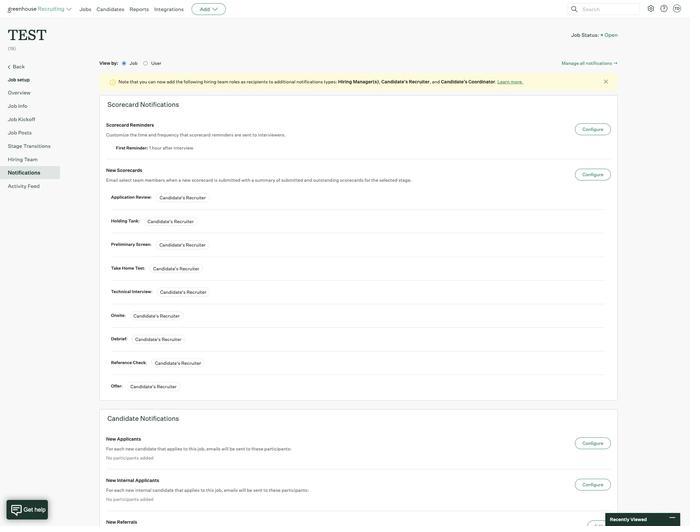 Task type: vqa. For each thing, say whether or not it's contained in the screenshot.
Rohan
no



Task type: locate. For each thing, give the bounding box(es) containing it.
configure for email select team members when a new scorecard is submitted with a summary of submitted and outstanding scorecards for the selected stage.
[[583, 172, 604, 177]]

0 horizontal spatial will
[[222, 446, 229, 452]]

the right for
[[372, 177, 379, 183]]

new left internal
[[106, 478, 116, 483]]

.
[[495, 79, 497, 84]]

back
[[13, 63, 25, 70]]

2 candidate's from the left
[[441, 79, 468, 84]]

scorecard for scorecard notifications
[[108, 100, 139, 109]]

new down new applicants
[[125, 446, 134, 452]]

test
[[135, 266, 144, 271]]

candidate's right screen
[[160, 242, 185, 248]]

candidate's recruiter for onsite :
[[134, 313, 180, 319]]

0 horizontal spatial the
[[130, 132, 137, 138]]

configure for customize the time and frequency that scorecard reminders are sent to interviewers.
[[583, 127, 604, 132]]

no participants added down new applicants
[[106, 455, 154, 461]]

added up new internal applicants
[[140, 455, 154, 461]]

hiring right types: on the left of page
[[338, 79, 352, 84]]

after
[[163, 145, 173, 151]]

configure image
[[647, 5, 655, 12]]

all
[[580, 60, 585, 66]]

job for job kickoff
[[8, 116, 17, 122]]

candidate's recruiter for holding tank :
[[148, 219, 194, 224]]

1 no from the top
[[106, 455, 112, 461]]

1 added from the top
[[140, 455, 154, 461]]

team
[[24, 156, 38, 163]]

configure button for email select team members when a new scorecard is submitted with a summary of submitted and outstanding scorecards for the selected stage.
[[575, 169, 611, 181]]

candidate's right manager(s)
[[382, 79, 408, 84]]

0 horizontal spatial candidate's
[[382, 79, 408, 84]]

new for new scorecards
[[106, 168, 116, 173]]

recruiter for technical interview :
[[187, 290, 207, 295]]

test
[[8, 25, 47, 44]]

0 vertical spatial notifications
[[586, 60, 613, 66]]

1 horizontal spatial this
[[206, 488, 214, 493]]

select
[[119, 177, 132, 183]]

home
[[122, 266, 134, 271]]

1 vertical spatial for
[[106, 488, 113, 493]]

1 configure button from the top
[[575, 124, 611, 135]]

back link
[[8, 62, 57, 71]]

0 vertical spatial be
[[230, 446, 235, 452]]

candidate's right tank
[[148, 219, 173, 224]]

0 vertical spatial for
[[106, 446, 113, 452]]

participants down internal
[[113, 497, 139, 502]]

can
[[148, 79, 156, 84]]

2 configure from the top
[[583, 172, 604, 177]]

1 vertical spatial scorecard
[[192, 177, 213, 183]]

recruiter for debrief :
[[162, 337, 182, 342]]

overview
[[8, 89, 31, 96]]

add
[[200, 6, 210, 12]]

recipients
[[247, 79, 268, 84]]

1 , from the left
[[379, 79, 381, 84]]

1 vertical spatial participants
[[113, 497, 139, 502]]

applicants up internal
[[135, 478, 159, 483]]

1 horizontal spatial submitted
[[281, 177, 303, 183]]

0 vertical spatial the
[[176, 79, 183, 84]]

customize the time and frequency that scorecard reminders are sent to interviewers.
[[106, 132, 286, 138]]

that
[[130, 79, 139, 84], [180, 132, 189, 138], [157, 446, 166, 452], [175, 488, 183, 493]]

2 vertical spatial new
[[125, 488, 134, 493]]

scorecard left is
[[192, 177, 213, 183]]

review
[[136, 195, 151, 200]]

notifications left →
[[586, 60, 613, 66]]

candidate's recruiter for preliminary screen :
[[160, 242, 206, 248]]

new
[[182, 177, 191, 183], [125, 446, 134, 452], [125, 488, 134, 493]]

recruiter for take home test :
[[180, 266, 199, 271]]

new down the candidate
[[106, 436, 116, 442]]

0 horizontal spatial ,
[[379, 79, 381, 84]]

1 horizontal spatial team
[[218, 79, 228, 84]]

reference
[[111, 360, 132, 365]]

0 horizontal spatial a
[[179, 177, 181, 183]]

: right 'technical'
[[151, 289, 153, 294]]

recruiter for reference check :
[[181, 360, 201, 366]]

internal
[[135, 488, 152, 493]]

candidate's right check
[[155, 360, 180, 366]]

new down new internal applicants
[[125, 488, 134, 493]]

stage transitions
[[8, 143, 51, 149]]

1 vertical spatial job,
[[215, 488, 223, 493]]

0 vertical spatial scorecard
[[108, 100, 139, 109]]

1 horizontal spatial and
[[304, 177, 312, 183]]

job left posts
[[8, 129, 17, 136]]

customize
[[106, 132, 129, 138]]

job left 'info'
[[8, 103, 17, 109]]

email
[[106, 177, 118, 183]]

1 new from the top
[[106, 168, 116, 173]]

this
[[189, 446, 197, 452], [206, 488, 214, 493]]

a right with
[[252, 177, 254, 183]]

1 participants from the top
[[113, 455, 139, 461]]

candidate's recruiter for technical interview :
[[160, 290, 207, 295]]

2 new from the top
[[106, 436, 116, 442]]

: up reference check :
[[126, 336, 128, 342]]

2 configure button from the top
[[575, 169, 611, 181]]

the left time at the left of the page
[[130, 132, 137, 138]]

recruiter for holding tank :
[[174, 219, 194, 224]]

0 vertical spatial this
[[189, 446, 197, 452]]

preliminary screen :
[[111, 242, 153, 247]]

candidate's for offer :
[[130, 384, 156, 390]]

kickoff
[[18, 116, 35, 122]]

note
[[119, 79, 129, 84]]

3 configure button from the top
[[575, 438, 611, 449]]

no
[[106, 455, 112, 461], [106, 497, 112, 502]]

1 configure from the top
[[583, 127, 604, 132]]

check
[[133, 360, 146, 365]]

1 no participants added from the top
[[106, 455, 154, 461]]

2 horizontal spatial and
[[432, 79, 440, 84]]

0 vertical spatial participants
[[113, 455, 139, 461]]

candidate right internal
[[153, 488, 174, 493]]

no participants added for candidate
[[106, 455, 154, 461]]

job left setup
[[8, 77, 16, 82]]

0 horizontal spatial applies
[[167, 446, 182, 452]]

the right add
[[176, 79, 183, 84]]

job
[[572, 31, 581, 38], [130, 60, 139, 66], [8, 77, 16, 82], [8, 103, 17, 109], [8, 116, 17, 122], [8, 129, 17, 136]]

for
[[365, 177, 371, 183]]

candidate's recruiter for reference check :
[[155, 360, 201, 366]]

2 a from the left
[[252, 177, 254, 183]]

job left status:
[[572, 31, 581, 38]]

reports
[[130, 6, 149, 12]]

2 participants from the top
[[113, 497, 139, 502]]

0 vertical spatial these
[[252, 446, 263, 452]]

1 horizontal spatial applies
[[184, 488, 200, 493]]

new for new applicants
[[106, 436, 116, 442]]

configure button for for each new candidate that applies to this job, emails will be sent to these participants:
[[575, 438, 611, 449]]

1 horizontal spatial these
[[269, 488, 281, 493]]

0 horizontal spatial and
[[148, 132, 156, 138]]

added for candidate
[[140, 455, 154, 461]]

new for new internal applicants
[[106, 478, 116, 483]]

0 horizontal spatial submitted
[[219, 177, 241, 183]]

hiring down "stage"
[[8, 156, 23, 163]]

submitted right is
[[219, 177, 241, 183]]

new right when
[[182, 177, 191, 183]]

notifications left types: on the left of page
[[297, 79, 323, 84]]

job kickoff link
[[8, 115, 57, 123]]

1 vertical spatial no participants added
[[106, 497, 154, 502]]

be
[[230, 446, 235, 452], [247, 488, 252, 493]]

2 vertical spatial the
[[372, 177, 379, 183]]

: inside first reminder : 1 hour after interview
[[147, 145, 148, 151]]

2 added from the top
[[140, 497, 154, 502]]

candidate's up check
[[135, 337, 161, 342]]

added
[[140, 455, 154, 461], [140, 497, 154, 502]]

4 configure button from the top
[[575, 479, 611, 491]]

notifications for scorecard notifications
[[140, 100, 179, 109]]

0 vertical spatial each
[[114, 446, 124, 452]]

job right job option
[[130, 60, 139, 66]]

: right home on the bottom of page
[[144, 266, 145, 271]]

0 vertical spatial candidate
[[135, 446, 156, 452]]

0 vertical spatial no
[[106, 455, 112, 461]]

and
[[432, 79, 440, 84], [148, 132, 156, 138], [304, 177, 312, 183]]

recruiter for onsite :
[[160, 313, 180, 319]]

0 horizontal spatial emails
[[207, 446, 221, 452]]

td button
[[673, 5, 681, 12]]

job for job info
[[8, 103, 17, 109]]

0 vertical spatial new
[[182, 177, 191, 183]]

onsite
[[111, 313, 125, 318]]

1 vertical spatial no
[[106, 497, 112, 502]]

scorecard notifications
[[108, 100, 179, 109]]

scorecard
[[189, 132, 211, 138], [192, 177, 213, 183]]

for for for each new internal candidate that applies to this job, emails will be sent to these participants:
[[106, 488, 113, 493]]

3 new from the top
[[106, 478, 116, 483]]

0 horizontal spatial notifications
[[297, 79, 323, 84]]

greenhouse recruiting image
[[8, 5, 67, 13]]

0 horizontal spatial team
[[133, 177, 144, 183]]

2 no from the top
[[106, 497, 112, 502]]

1 horizontal spatial ,
[[430, 79, 431, 84]]

added for internal
[[140, 497, 154, 502]]

candidate's
[[160, 195, 185, 201], [148, 219, 173, 224], [160, 242, 185, 248], [153, 266, 179, 271], [160, 290, 186, 295], [134, 313, 159, 319], [135, 337, 161, 342], [155, 360, 180, 366], [130, 384, 156, 390]]

2 vertical spatial notifications
[[140, 415, 179, 423]]

recently
[[610, 517, 630, 523]]

1 horizontal spatial hiring
[[338, 79, 352, 84]]

4 new from the top
[[106, 520, 116, 525]]

1 horizontal spatial notifications
[[586, 60, 613, 66]]

2 submitted from the left
[[281, 177, 303, 183]]

to
[[269, 79, 273, 84], [253, 132, 257, 138], [183, 446, 188, 452], [246, 446, 251, 452], [201, 488, 205, 493], [264, 488, 268, 493]]

scorecard up scorecard reminders
[[108, 100, 139, 109]]

manage
[[562, 60, 579, 66]]

candidate's for technical interview :
[[160, 290, 186, 295]]

these
[[252, 446, 263, 452], [269, 488, 281, 493]]

application review :
[[111, 195, 153, 200]]

2 no participants added from the top
[[106, 497, 154, 502]]

candidate's for onsite :
[[134, 313, 159, 319]]

4 configure from the top
[[583, 482, 604, 488]]

job kickoff
[[8, 116, 35, 122]]

1 vertical spatial applicants
[[135, 478, 159, 483]]

0 vertical spatial notifications
[[140, 100, 179, 109]]

new left the referrals
[[106, 520, 116, 525]]

a right when
[[179, 177, 181, 183]]

submitted right of
[[281, 177, 303, 183]]

,
[[379, 79, 381, 84], [430, 79, 431, 84]]

hiring
[[338, 79, 352, 84], [8, 156, 23, 163]]

no participants added for internal
[[106, 497, 154, 502]]

2 each from the top
[[114, 488, 124, 493]]

stage transitions link
[[8, 142, 57, 150]]

no participants added down internal
[[106, 497, 154, 502]]

1
[[149, 145, 151, 151]]

configure for for each new internal candidate that applies to this job, emails will be sent to these participants:
[[583, 482, 604, 488]]

no up new referrals
[[106, 497, 112, 502]]

0 vertical spatial no participants added
[[106, 455, 154, 461]]

added down internal
[[140, 497, 154, 502]]

0 vertical spatial participants:
[[264, 446, 292, 452]]

team right select
[[133, 177, 144, 183]]

participants for internal
[[113, 497, 139, 502]]

1 vertical spatial each
[[114, 488, 124, 493]]

0 vertical spatial hiring
[[338, 79, 352, 84]]

frequency
[[157, 132, 179, 138]]

2 vertical spatial and
[[304, 177, 312, 183]]

scorecard up customize
[[106, 122, 129, 128]]

1 vertical spatial scorecard
[[106, 122, 129, 128]]

new scorecards
[[106, 168, 142, 173]]

2 horizontal spatial the
[[372, 177, 379, 183]]

1 vertical spatial candidate
[[153, 488, 174, 493]]

add
[[167, 79, 175, 84]]

each down internal
[[114, 488, 124, 493]]

jobs link
[[80, 6, 91, 12]]

0 vertical spatial job,
[[198, 446, 206, 452]]

test link
[[8, 18, 47, 45]]

onsite :
[[111, 313, 127, 318]]

each
[[114, 446, 124, 452], [114, 488, 124, 493]]

1 each from the top
[[114, 446, 124, 452]]

1 candidate's from the left
[[382, 79, 408, 84]]

1 vertical spatial hiring
[[8, 156, 23, 163]]

candidate's right interview
[[160, 290, 186, 295]]

:
[[147, 145, 148, 151], [151, 195, 152, 200], [139, 218, 140, 224], [150, 242, 152, 247], [144, 266, 145, 271], [151, 289, 153, 294], [125, 313, 126, 318], [126, 336, 128, 342], [146, 360, 147, 365], [121, 384, 123, 389]]

candidate's right test
[[153, 266, 179, 271]]

0 vertical spatial will
[[222, 446, 229, 452]]

candidate down new applicants
[[135, 446, 156, 452]]

for each new candidate that applies to this job, emails will be sent to these participants:
[[106, 446, 292, 452]]

1 horizontal spatial a
[[252, 177, 254, 183]]

integrations
[[154, 6, 184, 12]]

new for internal
[[125, 488, 134, 493]]

for down new applicants
[[106, 446, 113, 452]]

job info
[[8, 103, 27, 109]]

notifications
[[140, 100, 179, 109], [8, 169, 40, 176], [140, 415, 179, 423]]

0 vertical spatial team
[[218, 79, 228, 84]]

1 for from the top
[[106, 446, 113, 452]]

0 vertical spatial added
[[140, 455, 154, 461]]

2 for from the top
[[106, 488, 113, 493]]

with
[[242, 177, 251, 183]]

scorecard up interview
[[189, 132, 211, 138]]

learn more. link
[[498, 79, 524, 84]]

1 vertical spatial this
[[206, 488, 214, 493]]

status:
[[582, 31, 599, 38]]

team left roles
[[218, 79, 228, 84]]

selected
[[380, 177, 398, 183]]

candidate's down when
[[160, 195, 185, 201]]

new up email
[[106, 168, 116, 173]]

1 vertical spatial new
[[125, 446, 134, 452]]

1 vertical spatial added
[[140, 497, 154, 502]]

applicants down the candidate
[[117, 436, 141, 442]]

3 configure from the top
[[583, 441, 604, 446]]

1 vertical spatial emails
[[224, 488, 238, 493]]

each for applicants
[[114, 446, 124, 452]]

candidate's
[[382, 79, 408, 84], [441, 79, 468, 84]]

for down new internal applicants
[[106, 488, 113, 493]]

job posts
[[8, 129, 32, 136]]

take home test :
[[111, 266, 146, 271]]

participants:
[[264, 446, 292, 452], [282, 488, 309, 493]]

candidate's down interview
[[134, 313, 159, 319]]

roles
[[229, 79, 240, 84]]

recruiter for preliminary screen :
[[186, 242, 206, 248]]

each down new applicants
[[114, 446, 124, 452]]

participants down new applicants
[[113, 455, 139, 461]]

1 horizontal spatial will
[[239, 488, 246, 493]]

1 a from the left
[[179, 177, 181, 183]]

1 horizontal spatial candidate's
[[441, 79, 468, 84]]

notifications for candidate notifications
[[140, 415, 179, 423]]

1 vertical spatial and
[[148, 132, 156, 138]]

preliminary
[[111, 242, 135, 247]]

1 vertical spatial notifications
[[8, 169, 40, 176]]

candidate's left coordinator
[[441, 79, 468, 84]]

: left 1
[[147, 145, 148, 151]]

1 horizontal spatial the
[[176, 79, 183, 84]]

1 vertical spatial notifications
[[297, 79, 323, 84]]

no down new applicants
[[106, 455, 112, 461]]

sent
[[242, 132, 252, 138], [236, 446, 245, 452], [253, 488, 263, 493]]

1 horizontal spatial be
[[247, 488, 252, 493]]

1 vertical spatial sent
[[236, 446, 245, 452]]

job left kickoff
[[8, 116, 17, 122]]

Search text field
[[581, 4, 634, 14]]

candidate's down check
[[130, 384, 156, 390]]



Task type: describe. For each thing, give the bounding box(es) containing it.
1 vertical spatial will
[[239, 488, 246, 493]]

is
[[214, 177, 218, 183]]

note that you can now add the following hiring team roles as recipients to additional notifications types: hiring manager(s) , candidate's recruiter , and candidate's coordinator . learn more.
[[119, 79, 524, 84]]

first reminder : 1 hour after interview
[[116, 145, 193, 151]]

debrief :
[[111, 336, 128, 342]]

2 vertical spatial sent
[[253, 488, 263, 493]]

job info link
[[8, 102, 57, 110]]

0 horizontal spatial these
[[252, 446, 263, 452]]

job for job
[[130, 60, 139, 66]]

manage all notifications →
[[562, 60, 618, 66]]

no for for each new internal candidate that applies to this job, emails will be sent to these participants:
[[106, 497, 112, 502]]

take
[[111, 266, 121, 271]]

0 vertical spatial scorecard
[[189, 132, 211, 138]]

: right 'preliminary'
[[150, 242, 152, 247]]

hiring team
[[8, 156, 38, 163]]

of
[[276, 177, 280, 183]]

0 horizontal spatial job,
[[198, 446, 206, 452]]

screen
[[136, 242, 150, 247]]

notifications link
[[8, 169, 57, 177]]

candidate's recruiter for debrief :
[[135, 337, 182, 342]]

candidate's recruiter for take home test :
[[153, 266, 199, 271]]

internal
[[117, 478, 134, 483]]

integrations link
[[154, 6, 184, 12]]

candidate's for holding tank :
[[148, 219, 173, 224]]

referrals
[[117, 520, 137, 525]]

new internal applicants
[[106, 478, 159, 483]]

holding tank :
[[111, 218, 141, 224]]

job posts link
[[8, 129, 57, 136]]

jobs
[[80, 6, 91, 12]]

candidate's for application review :
[[160, 195, 185, 201]]

0 vertical spatial emails
[[207, 446, 221, 452]]

candidates
[[97, 6, 124, 12]]

additional
[[274, 79, 296, 84]]

activity
[[8, 183, 27, 189]]

time
[[138, 132, 147, 138]]

0 vertical spatial applicants
[[117, 436, 141, 442]]

no for for each new candidate that applies to this job, emails will be sent to these participants:
[[106, 455, 112, 461]]

1 vertical spatial applies
[[184, 488, 200, 493]]

for each new internal candidate that applies to this job, emails will be sent to these participants:
[[106, 488, 309, 493]]

are
[[235, 132, 241, 138]]

0 horizontal spatial this
[[189, 446, 197, 452]]

stage
[[8, 143, 22, 149]]

candidate's for take home test :
[[153, 266, 179, 271]]

0 vertical spatial sent
[[242, 132, 252, 138]]

1 horizontal spatial emails
[[224, 488, 238, 493]]

first
[[116, 145, 126, 151]]

1 vertical spatial these
[[269, 488, 281, 493]]

0 horizontal spatial be
[[230, 446, 235, 452]]

1 horizontal spatial job,
[[215, 488, 223, 493]]

configure for for each new candidate that applies to this job, emails will be sent to these participants:
[[583, 441, 604, 446]]

setup
[[17, 77, 30, 82]]

0 vertical spatial applies
[[167, 446, 182, 452]]

job for job setup
[[8, 77, 16, 82]]

recruiter for offer :
[[157, 384, 177, 390]]

hiring
[[204, 79, 217, 84]]

1 vertical spatial the
[[130, 132, 137, 138]]

transitions
[[23, 143, 51, 149]]

each for internal
[[114, 488, 124, 493]]

candidate notifications
[[108, 415, 179, 423]]

reports link
[[130, 6, 149, 12]]

email select team members when a new scorecard is submitted with a summary of submitted and outstanding scorecards for the selected stage.
[[106, 177, 412, 183]]

job for job status:
[[572, 31, 581, 38]]

when
[[166, 177, 178, 183]]

2 , from the left
[[430, 79, 431, 84]]

(19)
[[8, 46, 16, 51]]

candidate's recruiter for offer :
[[130, 384, 177, 390]]

reminders
[[130, 122, 154, 128]]

coordinator
[[469, 79, 495, 84]]

1 vertical spatial team
[[133, 177, 144, 183]]

now
[[157, 79, 166, 84]]

learn
[[498, 79, 510, 84]]

interview
[[132, 289, 151, 294]]

0 vertical spatial and
[[432, 79, 440, 84]]

interviewers.
[[258, 132, 286, 138]]

for for for each new candidate that applies to this job, emails will be sent to these participants:
[[106, 446, 113, 452]]

application
[[111, 195, 135, 200]]

manager(s)
[[353, 79, 379, 84]]

: right reference
[[146, 360, 147, 365]]

recruiter for application review :
[[186, 195, 206, 201]]

view
[[99, 60, 110, 66]]

scorecards
[[117, 168, 142, 173]]

manage all notifications → link
[[562, 60, 618, 66]]

→
[[613, 60, 618, 66]]

overview link
[[8, 89, 57, 96]]

open
[[605, 31, 618, 38]]

info
[[18, 103, 27, 109]]

stage.
[[399, 177, 412, 183]]

holding
[[111, 218, 127, 224]]

candidate's for preliminary screen :
[[160, 242, 185, 248]]

hiring team link
[[8, 155, 57, 163]]

new for applicants
[[125, 446, 134, 452]]

User radio
[[144, 61, 148, 66]]

new for new referrals
[[106, 520, 116, 525]]

new referrals
[[106, 520, 137, 525]]

: right holding
[[139, 218, 140, 224]]

configure button for customize the time and frequency that scorecard reminders are sent to interviewers.
[[575, 124, 611, 135]]

test (19)
[[8, 25, 47, 51]]

hour
[[152, 145, 162, 151]]

recently viewed
[[610, 517, 647, 523]]

0 horizontal spatial hiring
[[8, 156, 23, 163]]

you
[[140, 79, 147, 84]]

job for job posts
[[8, 129, 17, 136]]

add button
[[192, 3, 226, 15]]

job setup
[[8, 77, 30, 82]]

posts
[[18, 129, 32, 136]]

1 vertical spatial participants:
[[282, 488, 309, 493]]

candidate's for debrief :
[[135, 337, 161, 342]]

view by:
[[99, 60, 119, 66]]

scorecard for scorecard reminders
[[106, 122, 129, 128]]

1 submitted from the left
[[219, 177, 241, 183]]

candidate
[[108, 415, 139, 423]]

td
[[675, 6, 680, 11]]

more.
[[511, 79, 524, 84]]

scorecard reminders
[[106, 122, 154, 128]]

activity feed link
[[8, 182, 57, 190]]

user
[[151, 60, 161, 66]]

: down 'technical'
[[125, 313, 126, 318]]

configure button for for each new internal candidate that applies to this job, emails will be sent to these participants:
[[575, 479, 611, 491]]

: down the members
[[151, 195, 152, 200]]

members
[[145, 177, 165, 183]]

reminders
[[212, 132, 234, 138]]

tank
[[128, 218, 139, 224]]

candidate's recruiter for application review :
[[160, 195, 206, 201]]

Job radio
[[122, 61, 126, 66]]

1 vertical spatial be
[[247, 488, 252, 493]]

technical
[[111, 289, 131, 294]]

participants for candidate
[[113, 455, 139, 461]]

: down reference
[[121, 384, 123, 389]]

reminder
[[126, 145, 147, 151]]

candidate's for reference check :
[[155, 360, 180, 366]]

new applicants
[[106, 436, 141, 442]]



